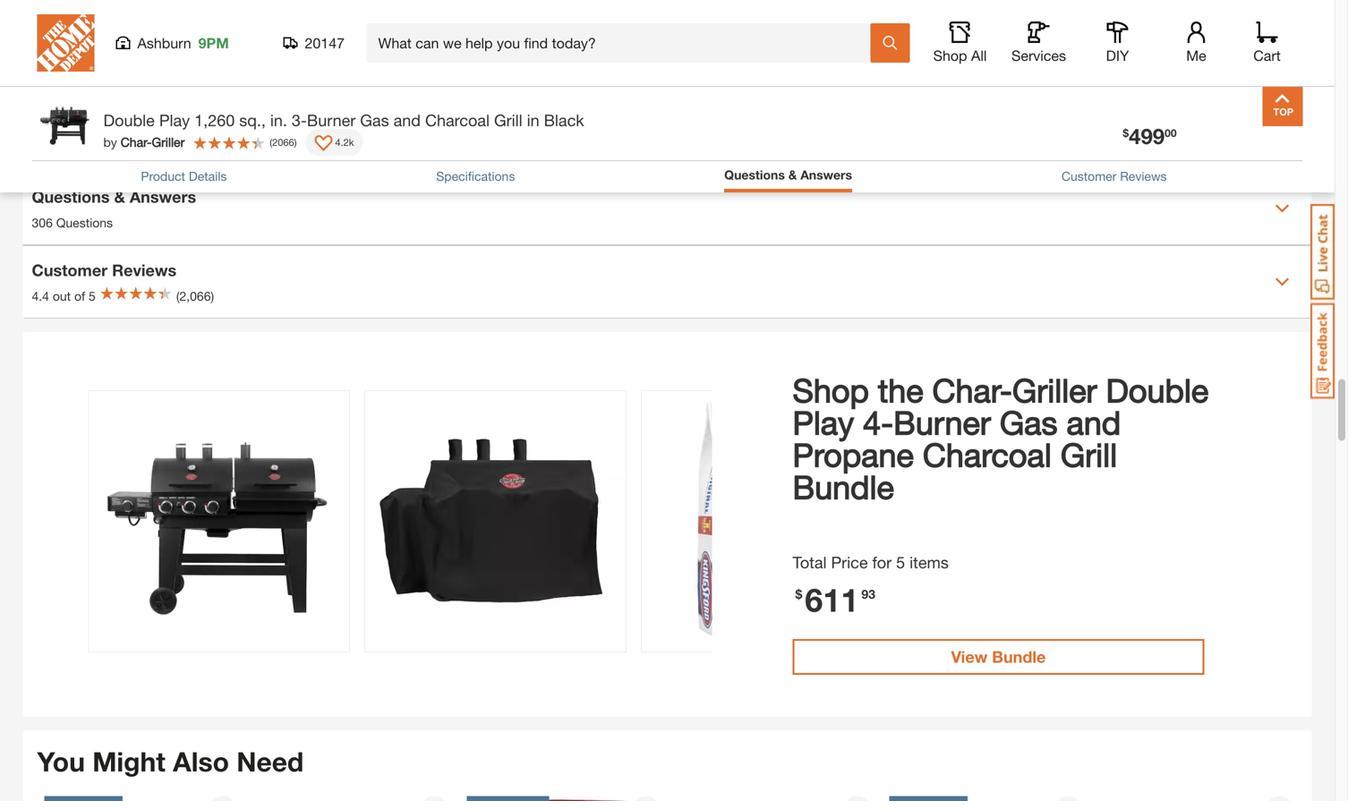Task type: locate. For each thing, give the bounding box(es) containing it.
0 vertical spatial answers
[[801, 167, 852, 182]]

char- right the
[[933, 371, 1013, 409]]

and inside shop the char-griller double play 4-burner gas and propane charcoal grill bundle
[[1067, 403, 1121, 441]]

bundle
[[793, 468, 894, 506], [992, 647, 1046, 667]]

me
[[1187, 47, 1207, 64]]

play inside shop the char-griller double play 4-burner gas and propane charcoal grill bundle
[[793, 403, 854, 441]]

0 horizontal spatial char-
[[121, 135, 152, 150]]

1 vertical spatial bundle
[[992, 647, 1046, 667]]

0 horizontal spatial customer reviews
[[32, 261, 177, 280]]

5
[[89, 289, 96, 304], [896, 553, 905, 572]]

1 vertical spatial $
[[796, 587, 803, 602]]

waterproof digital instant read meat thermometer food candy cooking kitchen thermometer image
[[890, 796, 1087, 801]]

0 horizontal spatial griller
[[152, 135, 185, 150]]

live chat image
[[1311, 204, 1335, 300]]

0 vertical spatial and
[[127, 34, 148, 49]]

0 horizontal spatial &
[[114, 187, 125, 206]]

0 vertical spatial 5
[[89, 289, 96, 304]]

play left 4-
[[793, 403, 854, 441]]

$ 499 00
[[1123, 123, 1177, 149]]

0 horizontal spatial answers
[[130, 187, 196, 206]]

&
[[789, 167, 797, 182], [114, 187, 125, 206]]

1 vertical spatial grill
[[494, 111, 523, 130]]

1 caret image from the top
[[1276, 201, 1290, 216]]

bundle right 'view'
[[992, 647, 1046, 667]]

0 horizontal spatial grill
[[92, 72, 114, 86]]

1 horizontal spatial reviews
[[1120, 169, 1167, 183]]

4.4 out of 5
[[32, 289, 96, 304]]

1 horizontal spatial gas
[[1000, 403, 1058, 441]]

certified
[[392, 34, 439, 49]]

1 vertical spatial reviews
[[112, 261, 177, 280]]

shop
[[934, 47, 968, 64], [793, 371, 869, 409]]

0 vertical spatial charcoal
[[425, 111, 490, 130]]

0 horizontal spatial and
[[127, 34, 148, 49]]

What can we help you find today? search field
[[378, 24, 870, 62]]

shop for shop the char-griller double play 4-burner gas and propane charcoal grill bundle
[[793, 371, 869, 409]]

0 vertical spatial caret image
[[1276, 201, 1290, 216]]

5 right of
[[89, 289, 96, 304]]

char- right by
[[121, 135, 152, 150]]

by
[[103, 135, 117, 150]]

0 horizontal spatial bundle
[[793, 468, 894, 506]]

and
[[127, 34, 148, 49], [394, 111, 421, 130], [1067, 403, 1121, 441]]

bundle down 4-
[[793, 468, 894, 506]]

answers for questions & answers 306 questions
[[130, 187, 196, 206]]

2 vertical spatial questions
[[56, 215, 113, 230]]

5 for of
[[89, 289, 96, 304]]

diy button
[[1089, 21, 1147, 64]]

1 horizontal spatial $
[[1123, 127, 1129, 139]]

0 horizontal spatial package product image image
[[89, 391, 349, 652]]

reviews up the (2,066)
[[112, 261, 177, 280]]

1 horizontal spatial customer reviews
[[1062, 169, 1167, 183]]

1 vertical spatial customer reviews
[[32, 261, 177, 280]]

1 vertical spatial gas
[[1000, 403, 1058, 441]]

reviews down 499
[[1120, 169, 1167, 183]]

warranty
[[118, 72, 168, 86]]

1 horizontal spatial burner
[[894, 403, 991, 441]]

0 horizontal spatial $
[[796, 587, 803, 602]]

00
[[1165, 127, 1177, 139]]

0 vertical spatial $
[[1123, 127, 1129, 139]]

in.
[[270, 111, 287, 130]]

0 vertical spatial burner
[[307, 111, 356, 130]]

$ 611 93
[[796, 581, 876, 619]]

1 vertical spatial caret image
[[1276, 275, 1290, 289]]

1 horizontal spatial shop
[[934, 47, 968, 64]]

1 horizontal spatial charcoal
[[923, 436, 1052, 474]]

package product image image
[[89, 391, 349, 652], [366, 391, 626, 652], [642, 391, 902, 652]]

play up our
[[159, 111, 190, 130]]

1 vertical spatial 5
[[896, 553, 905, 572]]

0 vertical spatial grill
[[92, 72, 114, 86]]

$ left 00
[[1123, 127, 1129, 139]]

double
[[103, 111, 155, 130], [1106, 371, 1209, 409]]

1 vertical spatial char-
[[933, 371, 1013, 409]]

questions
[[725, 167, 785, 182], [32, 187, 110, 206], [56, 215, 113, 230]]

0 vertical spatial char-
[[121, 135, 152, 150]]

also
[[173, 746, 229, 778]]

shop up propane
[[793, 371, 869, 409]]

shop left all
[[934, 47, 968, 64]]

we
[[94, 136, 110, 151]]

$
[[1123, 127, 1129, 139], [796, 587, 803, 602]]

1 vertical spatial questions
[[32, 187, 110, 206]]

1 horizontal spatial package product image image
[[366, 391, 626, 652]]

reviews
[[1120, 169, 1167, 183], [112, 261, 177, 280]]

customer reviews up of
[[32, 261, 177, 280]]

1 horizontal spatial double
[[1106, 371, 1209, 409]]

burner
[[307, 111, 356, 130], [894, 403, 991, 441]]

1 horizontal spatial &
[[789, 167, 797, 182]]

0 vertical spatial bundle
[[793, 468, 894, 506]]

of
[[74, 289, 85, 304]]

1 vertical spatial shop
[[793, 371, 869, 409]]

2 horizontal spatial and
[[1067, 403, 1121, 441]]

ashburn 9pm
[[137, 34, 229, 51]]

griller
[[152, 135, 185, 150], [1013, 371, 1097, 409]]

char-
[[121, 135, 152, 150], [933, 371, 1013, 409]]

bundle inside shop the char-griller double play 4-burner gas and propane charcoal grill bundle
[[793, 468, 894, 506]]

0 vertical spatial &
[[789, 167, 797, 182]]

double inside shop the char-griller double play 4-burner gas and propane charcoal grill bundle
[[1106, 371, 1209, 409]]

1 horizontal spatial answers
[[801, 167, 852, 182]]

1 vertical spatial play
[[793, 403, 854, 441]]

customer
[[1062, 169, 1117, 183], [32, 261, 108, 280]]

(
[[270, 136, 272, 148]]

0 horizontal spatial reviews
[[112, 261, 177, 280]]

20147
[[305, 34, 345, 51]]

2 caret image from the top
[[1276, 275, 1290, 289]]

0 horizontal spatial 5
[[89, 289, 96, 304]]

caret image
[[1276, 201, 1290, 216], [1276, 275, 1290, 289]]

0 horizontal spatial shop
[[793, 371, 869, 409]]

specifications
[[436, 169, 515, 183]]

1 vertical spatial griller
[[1013, 371, 1097, 409]]

1 vertical spatial double
[[1106, 371, 1209, 409]]

information?
[[231, 136, 301, 151]]

burner inside shop the char-griller double play 4-burner gas and propane charcoal grill bundle
[[894, 403, 991, 441]]

grill
[[92, 72, 114, 86], [494, 111, 523, 130], [1061, 436, 1118, 474]]

questions & answers 306 questions
[[32, 187, 196, 230]]

customer reviews
[[1062, 169, 1167, 183], [32, 261, 177, 280]]

0 horizontal spatial gas
[[360, 111, 389, 130]]

cart link
[[1248, 21, 1287, 64]]

questions for questions & answers 306 questions
[[32, 187, 110, 206]]

0 vertical spatial customer
[[1062, 169, 1117, 183]]

0 vertical spatial gas
[[360, 111, 389, 130]]

$ inside $ 611 93
[[796, 587, 803, 602]]

3 package product image image from the left
[[642, 391, 902, 652]]

2 horizontal spatial grill
[[1061, 436, 1118, 474]]

fire starters (48-count) image
[[44, 796, 241, 801]]

5 right for
[[896, 553, 905, 572]]

play
[[159, 111, 190, 130], [793, 403, 854, 441]]

specifications button
[[436, 167, 515, 186], [436, 167, 515, 186]]

& inside "questions & answers 306 questions"
[[114, 187, 125, 206]]

services
[[1012, 47, 1066, 64]]

0 horizontal spatial charcoal
[[425, 111, 490, 130]]

306
[[32, 215, 53, 230]]

1 horizontal spatial and
[[394, 111, 421, 130]]

1 vertical spatial customer
[[32, 261, 108, 280]]

$ left 611
[[796, 587, 803, 602]]

0 vertical spatial questions
[[725, 167, 785, 182]]

4.2k button
[[306, 129, 363, 156]]

1 horizontal spatial griller
[[1013, 371, 1097, 409]]

$ inside '$ 499 00'
[[1123, 127, 1129, 139]]

customer reviews down 499
[[1062, 169, 1167, 183]]

our
[[162, 136, 180, 151]]

out
[[53, 289, 71, 304]]

1 vertical spatial burner
[[894, 403, 991, 441]]

93
[[862, 587, 876, 602]]

2 horizontal spatial package product image image
[[642, 391, 902, 652]]

0 vertical spatial play
[[159, 111, 190, 130]]

1 vertical spatial charcoal
[[923, 436, 1052, 474]]

customer reviews button
[[1062, 167, 1167, 186], [1062, 167, 1167, 186]]

services button
[[1010, 21, 1068, 64]]

product details button
[[141, 167, 227, 186], [141, 167, 227, 186]]

1 vertical spatial &
[[114, 187, 125, 206]]

0 horizontal spatial play
[[159, 111, 190, 130]]

0 vertical spatial shop
[[934, 47, 968, 64]]

1 year
[[363, 72, 398, 86]]

0 vertical spatial griller
[[152, 135, 185, 150]]

1 vertical spatial and
[[394, 111, 421, 130]]

answers inside "questions & answers 306 questions"
[[130, 187, 196, 206]]

4.4
[[32, 289, 49, 304]]

16 lb. hardwood lump charcoal image
[[256, 796, 453, 801]]

0 horizontal spatial double
[[103, 111, 155, 130]]

questions & answers button
[[725, 166, 852, 188], [725, 166, 852, 184]]

product details
[[141, 169, 227, 183]]

shop inside shop all button
[[934, 47, 968, 64]]

answers
[[801, 167, 852, 182], [130, 187, 196, 206]]

gas
[[360, 111, 389, 130], [1000, 403, 1058, 441]]

0 horizontal spatial burner
[[307, 111, 356, 130]]

1 horizontal spatial char-
[[933, 371, 1013, 409]]

2 vertical spatial grill
[[1061, 436, 1118, 474]]

total
[[793, 553, 827, 572]]

1 horizontal spatial play
[[793, 403, 854, 441]]

2 vertical spatial and
[[1067, 403, 1121, 441]]

1 horizontal spatial grill
[[494, 111, 523, 130]]

year
[[374, 72, 398, 86]]

how
[[41, 136, 66, 151]]

1 horizontal spatial 5
[[896, 553, 905, 572]]

overall grill warranty
[[50, 72, 168, 86]]

1 vertical spatial answers
[[130, 187, 196, 206]]

display image
[[315, 135, 333, 153]]

1 horizontal spatial bundle
[[992, 647, 1046, 667]]

shop inside shop the char-griller double play 4-burner gas and propane charcoal grill bundle
[[793, 371, 869, 409]]

product
[[184, 136, 228, 151]]

diy
[[1106, 47, 1129, 64]]



Task type: describe. For each thing, give the bounding box(es) containing it.
ashburn
[[137, 34, 191, 51]]

caret image for customer reviews
[[1276, 275, 1290, 289]]

gas inside shop the char-griller double play 4-burner gas and propane charcoal grill bundle
[[1000, 403, 1058, 441]]

griller inside shop the char-griller double play 4-burner gas and propane charcoal grill bundle
[[1013, 371, 1097, 409]]

shop all
[[934, 47, 987, 64]]

charcoal inside shop the char-griller double play 4-burner gas and propane charcoal grill bundle
[[923, 436, 1052, 474]]

details
[[189, 169, 227, 183]]

4.2k
[[335, 136, 354, 148]]

)
[[294, 136, 297, 148]]

1 package product image image from the left
[[89, 391, 349, 652]]

how can we improve our product information? provide feedback.
[[41, 136, 406, 151]]

0 vertical spatial reviews
[[1120, 169, 1167, 183]]

2066
[[272, 136, 294, 148]]

grill topper image
[[1101, 796, 1298, 801]]

499
[[1129, 123, 1165, 149]]

questions for questions & answers
[[725, 167, 785, 182]]

(2,066)
[[176, 289, 214, 304]]

answers for questions & answers
[[801, 167, 852, 182]]

in
[[527, 111, 540, 130]]

csa certified
[[363, 34, 439, 49]]

feedback.
[[351, 136, 406, 151]]

view
[[952, 647, 988, 667]]

might
[[92, 746, 166, 778]]

sq.,
[[239, 111, 266, 130]]

0 horizontal spatial customer
[[32, 261, 108, 280]]

you
[[37, 746, 85, 778]]

propane
[[793, 436, 914, 474]]

cart
[[1254, 47, 1281, 64]]

need
[[237, 746, 304, 778]]

certifications
[[50, 34, 124, 49]]

product image image
[[36, 95, 94, 153]]

items
[[910, 553, 949, 572]]

all
[[971, 47, 987, 64]]

the home depot logo image
[[37, 14, 94, 72]]

& for questions & answers
[[789, 167, 797, 182]]

1 horizontal spatial customer
[[1062, 169, 1117, 183]]

csa
[[363, 34, 388, 49]]

5 for for
[[896, 553, 905, 572]]

shop for shop all
[[934, 47, 968, 64]]

3-
[[292, 111, 307, 130]]

price
[[831, 553, 868, 572]]

view bundle
[[952, 647, 1046, 667]]

top button
[[1263, 86, 1303, 126]]

grill inside shop the char-griller double play 4-burner gas and propane charcoal grill bundle
[[1061, 436, 1118, 474]]

shop all button
[[932, 21, 989, 64]]

$ for 499
[[1123, 127, 1129, 139]]

me button
[[1168, 21, 1225, 64]]

& for questions & answers 306 questions
[[114, 187, 125, 206]]

questions & answers
[[725, 167, 852, 182]]

feedback link image
[[1311, 303, 1335, 399]]

certifications and listings
[[50, 34, 195, 49]]

can
[[70, 136, 90, 151]]

you might also need
[[37, 746, 304, 778]]

by char-griller
[[103, 135, 185, 150]]

for
[[873, 553, 892, 572]]

$ for 611
[[796, 587, 803, 602]]

0 vertical spatial customer reviews
[[1062, 169, 1167, 183]]

provide
[[305, 136, 347, 151]]

product
[[141, 169, 185, 183]]

2 package product image image from the left
[[366, 391, 626, 652]]

4-
[[863, 403, 894, 441]]

( 2066 )
[[270, 136, 297, 148]]

how can we improve our product information? provide feedback. link
[[41, 136, 406, 151]]

caret image for questions & answers
[[1276, 201, 1290, 216]]

1
[[363, 72, 370, 86]]

view bundle link
[[793, 639, 1205, 675]]

20147 button
[[283, 34, 345, 52]]

1,260
[[194, 111, 235, 130]]

portable charcoal grill or side fire box in black image
[[678, 796, 875, 801]]

listings
[[152, 34, 195, 49]]

9pm
[[198, 34, 229, 51]]

double play 1,260 sq., in. 3-burner gas and charcoal grill in black
[[103, 111, 584, 130]]

0 vertical spatial double
[[103, 111, 155, 130]]

611
[[805, 581, 859, 619]]

15.44 lbs. 100% all natural hardwood lump charcoal image
[[467, 796, 664, 801]]

total price for 5 items
[[793, 553, 949, 572]]

black
[[544, 111, 584, 130]]

char- inside shop the char-griller double play 4-burner gas and propane charcoal grill bundle
[[933, 371, 1013, 409]]

shop the char-griller double play 4-burner gas and propane charcoal grill bundle
[[793, 371, 1209, 506]]

overall
[[50, 72, 89, 86]]

improve
[[114, 136, 159, 151]]

the
[[878, 371, 924, 409]]



Task type: vqa. For each thing, say whether or not it's contained in the screenshot.
3-
yes



